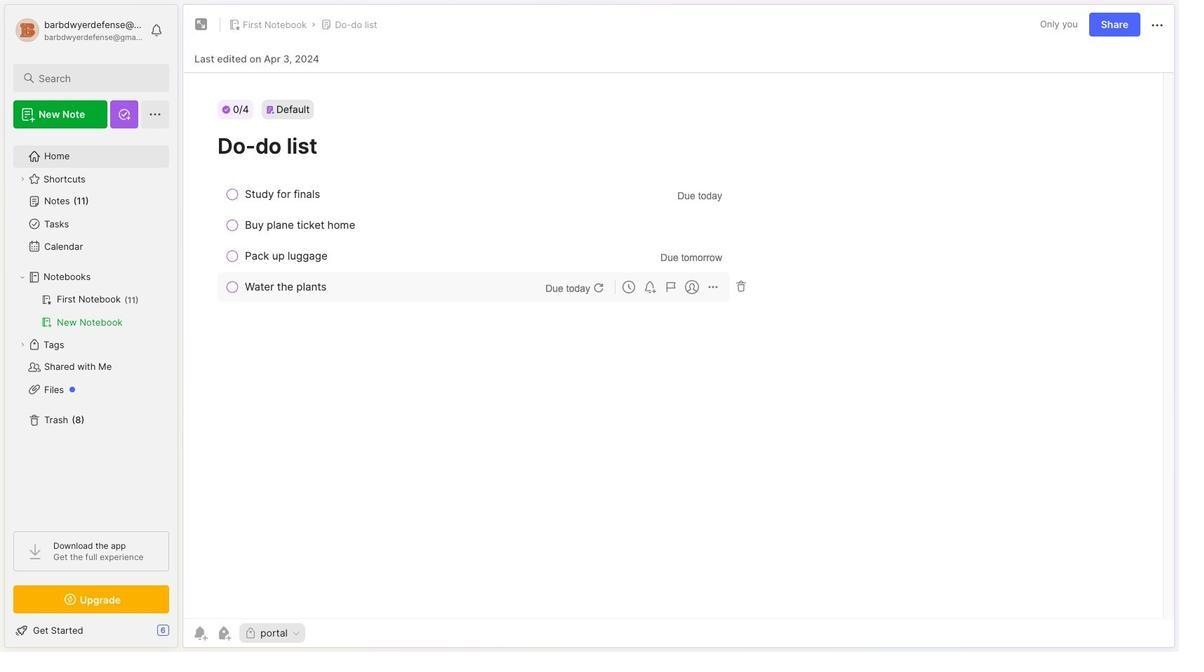 Task type: locate. For each thing, give the bounding box(es) containing it.
group
[[13, 288, 168, 333]]

expand tags image
[[18, 340, 27, 349]]

tree
[[5, 137, 178, 519]]

None search field
[[39, 69, 157, 86]]

Help and Learning task checklist field
[[5, 619, 178, 641]]

Note Editor text field
[[183, 72, 1174, 618]]

portal Tag actions field
[[288, 628, 301, 638]]

more actions image
[[1149, 17, 1166, 34]]

main element
[[0, 0, 182, 652]]



Task type: vqa. For each thing, say whether or not it's contained in the screenshot.
the right for
no



Task type: describe. For each thing, give the bounding box(es) containing it.
add a reminder image
[[192, 625, 208, 641]]

add tag image
[[215, 625, 232, 641]]

note window element
[[182, 4, 1175, 651]]

expand note image
[[193, 16, 210, 33]]

More actions field
[[1149, 16, 1166, 34]]

expand notebooks image
[[18, 273, 27, 281]]

click to collapse image
[[177, 626, 188, 643]]

group inside main element
[[13, 288, 168, 333]]

none search field inside main element
[[39, 69, 157, 86]]

tree inside main element
[[5, 137, 178, 519]]

Account field
[[13, 16, 143, 44]]

Search text field
[[39, 72, 157, 85]]



